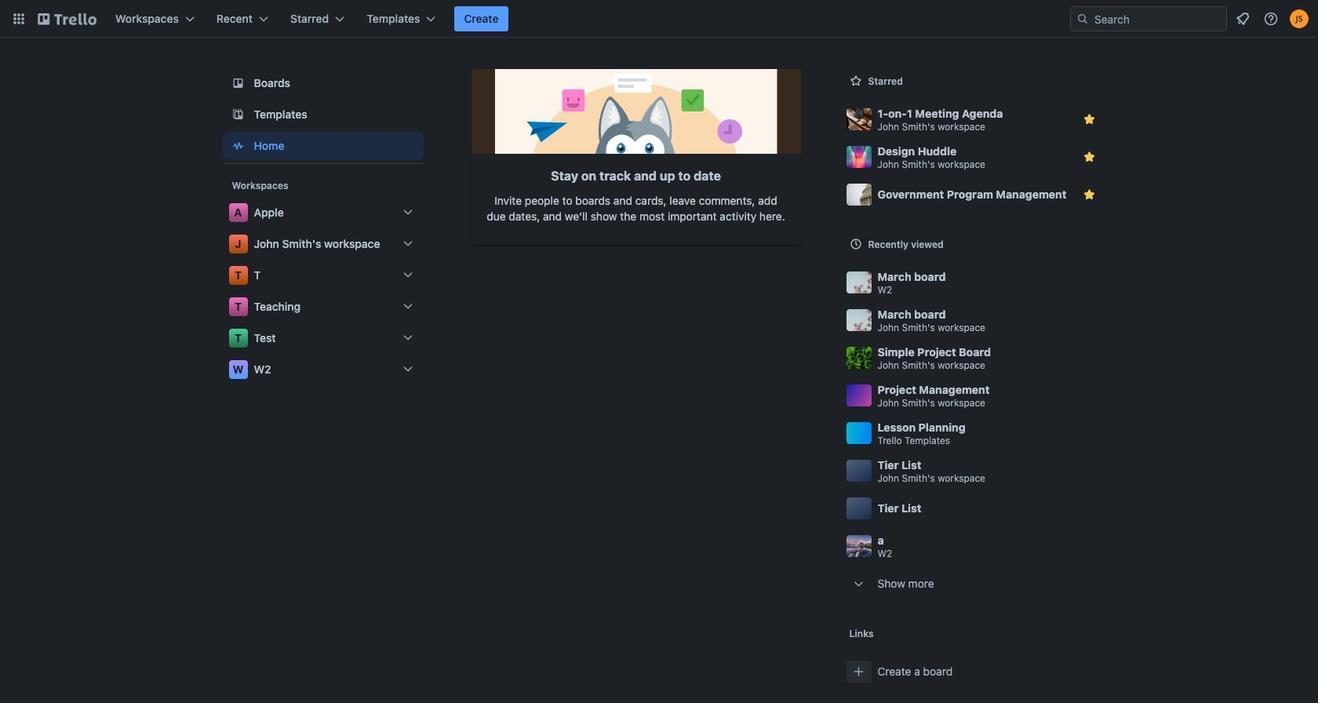 Task type: describe. For each thing, give the bounding box(es) containing it.
click to unstar design huddle . it will be removed from your starred list. image
[[1082, 149, 1098, 165]]

0 notifications image
[[1234, 9, 1253, 28]]

search image
[[1077, 13, 1090, 25]]

john smith (johnsmith38824343) image
[[1291, 9, 1309, 28]]

back to home image
[[38, 6, 97, 31]]

primary element
[[0, 0, 1319, 38]]



Task type: locate. For each thing, give the bounding box(es) containing it.
click to unstar government program management. it will be removed from your starred list. image
[[1082, 187, 1098, 203]]

board image
[[229, 74, 248, 93]]

click to unstar 1-on-1 meeting agenda. it will be removed from your starred list. image
[[1082, 111, 1098, 127]]

open information menu image
[[1264, 11, 1280, 27]]

template board image
[[229, 105, 248, 124]]

home image
[[229, 137, 248, 155]]

Search field
[[1090, 8, 1227, 30]]



Task type: vqa. For each thing, say whether or not it's contained in the screenshot.
'template board' image
yes



